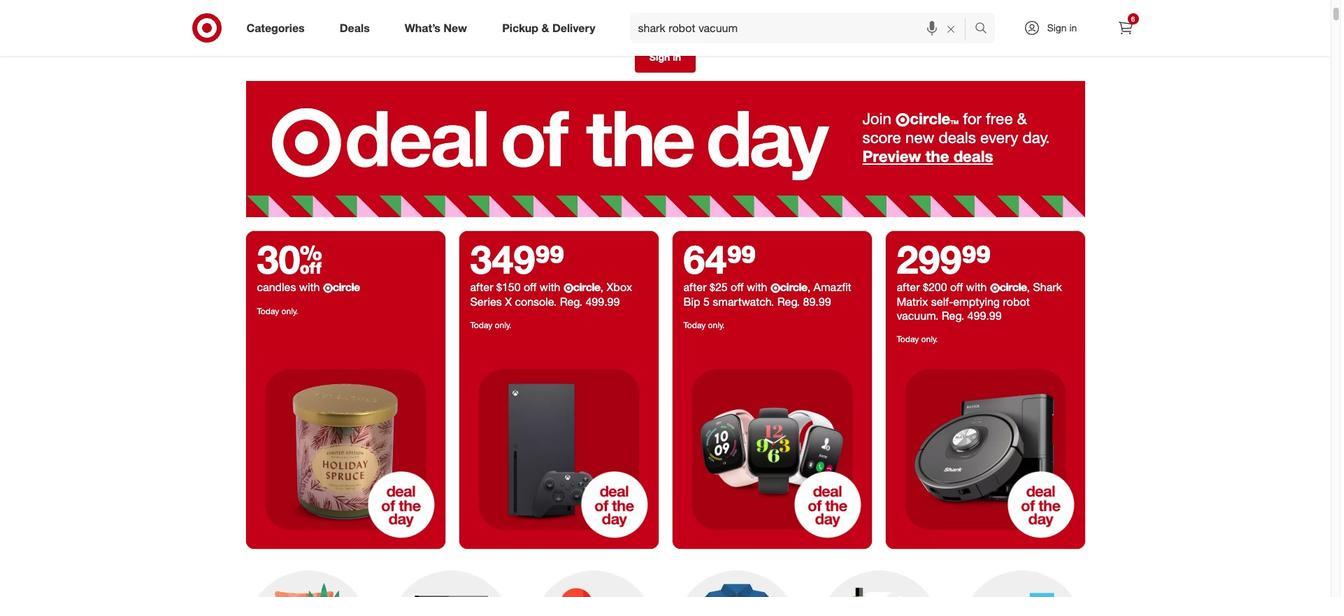 Task type: locate. For each thing, give the bounding box(es) containing it.
499.99 down xbox
[[586, 295, 620, 309]]

in left to on the top of the page
[[593, 13, 604, 29]]

sign in inside button
[[649, 51, 681, 63]]

, inside , xbox series x console. reg. 499.99
[[600, 281, 604, 295]]

deals
[[648, 13, 680, 29], [939, 128, 976, 147], [954, 147, 993, 166]]

what's
[[405, 21, 440, 35]]

today
[[257, 307, 279, 317], [470, 320, 492, 331], [684, 320, 706, 331], [897, 334, 919, 345]]

with up smartwatch.
[[747, 281, 767, 295]]

delivery
[[552, 21, 595, 35]]

99
[[535, 236, 565, 283], [727, 236, 756, 283], [962, 236, 991, 283]]

every
[[980, 128, 1018, 147]]

64
[[684, 236, 727, 283]]

with right the candles
[[299, 281, 320, 295]]

1 horizontal spatial sign
[[649, 51, 670, 63]]

reg. left the 89.99 at the right of the page
[[777, 295, 800, 309]]

99 for 349
[[535, 236, 565, 283]]

sign
[[563, 13, 590, 29], [1047, 22, 1067, 34], [649, 51, 670, 63]]

after up the 'matrix'
[[897, 281, 920, 295]]

reg. inside , amazfit bip 5 smartwatch. reg. 89.99
[[777, 295, 800, 309]]

today only. down the vacuum.
[[897, 334, 938, 345]]

categories
[[246, 21, 305, 35]]

0 horizontal spatial ,
[[600, 281, 604, 295]]

deals right the
[[954, 147, 993, 166]]

1 vertical spatial for
[[963, 109, 982, 128]]

bip
[[684, 295, 700, 309]]

0 horizontal spatial after
[[470, 281, 493, 295]]

you
[[746, 13, 768, 29]]

0 vertical spatial for
[[727, 13, 743, 29]]

1 after from the left
[[470, 281, 493, 295]]

new
[[444, 21, 467, 35]]

2 99 from the left
[[727, 236, 756, 283]]

for left you
[[727, 13, 743, 29]]

, left xbox
[[600, 281, 604, 295]]

deals
[[340, 21, 370, 35]]

free
[[986, 109, 1013, 128]]

2 horizontal spatial reg.
[[942, 309, 964, 323]]

only. down candles with
[[282, 307, 298, 317]]

499.99 inside , shark matrix self-emptying robot vacuum. reg. 499.99
[[968, 309, 1002, 323]]

1 horizontal spatial 499.99
[[968, 309, 1002, 323]]

off
[[524, 281, 537, 295], [731, 281, 744, 295], [950, 281, 963, 295]]

circle
[[910, 109, 950, 128], [333, 281, 360, 295], [573, 281, 600, 295], [780, 281, 807, 295], [1000, 281, 1027, 295]]

matrix
[[897, 295, 928, 309]]

99 for 299
[[962, 236, 991, 283]]

, shark matrix self-emptying robot vacuum. reg. 499.99
[[897, 281, 1062, 323]]

0 horizontal spatial off
[[524, 281, 537, 295]]

today down the bip on the right of the page
[[684, 320, 706, 331]]

&
[[542, 21, 549, 35], [1017, 109, 1027, 128]]

89.99
[[803, 295, 831, 309]]

1 , from the left
[[600, 281, 604, 295]]

console.
[[515, 295, 557, 309]]

3 with from the left
[[747, 281, 767, 295]]

only. for 299
[[921, 334, 938, 345]]

1 horizontal spatial after
[[684, 281, 707, 295]]

series
[[470, 295, 502, 309]]

& right free
[[1017, 109, 1027, 128]]

0 horizontal spatial reg.
[[560, 295, 582, 309]]

for right tm
[[963, 109, 982, 128]]

2 horizontal spatial 99
[[962, 236, 991, 283]]

off up smartwatch.
[[731, 281, 744, 295]]

in
[[593, 13, 604, 29], [1069, 22, 1077, 34], [673, 51, 681, 63]]

2 , from the left
[[807, 281, 811, 295]]

target deal of the day image
[[246, 81, 1085, 218], [246, 351, 445, 550], [459, 351, 658, 550], [672, 351, 872, 550], [886, 351, 1085, 550]]

1 99 from the left
[[535, 236, 565, 283]]

shark
[[1033, 281, 1062, 295]]

sign down sign in to see deals picked for you
[[649, 51, 670, 63]]

after up the bip on the right of the page
[[684, 281, 707, 295]]

target deal of the day image for 299 99
[[886, 351, 1085, 550]]

for
[[727, 13, 743, 29], [963, 109, 982, 128]]

self-
[[931, 295, 953, 309]]

preview
[[863, 147, 921, 166]]

categories link
[[235, 13, 322, 43]]

499.99
[[586, 295, 620, 309], [968, 309, 1002, 323]]

0 horizontal spatial sign
[[563, 13, 590, 29]]

score
[[863, 128, 901, 147]]

what's new link
[[393, 13, 485, 43]]

smartwatch.
[[713, 295, 774, 309]]

pickup & delivery
[[502, 21, 595, 35]]

in inside button
[[673, 51, 681, 63]]

only.
[[282, 307, 298, 317], [495, 320, 511, 331], [708, 320, 725, 331], [921, 334, 938, 345]]

today only. down 5
[[684, 320, 725, 331]]

today only. down series
[[470, 320, 511, 331]]

2 horizontal spatial off
[[950, 281, 963, 295]]

0 horizontal spatial 99
[[535, 236, 565, 283]]

1 off from the left
[[524, 281, 537, 295]]

after $25 off with
[[684, 281, 771, 295]]

3 , from the left
[[1027, 281, 1030, 295]]

in left 6 link
[[1069, 22, 1077, 34]]

1 horizontal spatial reg.
[[777, 295, 800, 309]]

reg.
[[560, 295, 582, 309], [777, 295, 800, 309], [942, 309, 964, 323]]

after
[[470, 281, 493, 295], [684, 281, 707, 295], [897, 281, 920, 295]]

2 with from the left
[[540, 281, 560, 295]]

off up console.
[[524, 281, 537, 295]]

0 vertical spatial sign in
[[1047, 22, 1077, 34]]

2 horizontal spatial ,
[[1027, 281, 1030, 295]]

after up series
[[470, 281, 493, 295]]

with up emptying
[[966, 281, 987, 295]]

1 vertical spatial sign in
[[649, 51, 681, 63]]

today only. for 299 99
[[897, 334, 938, 345]]

today down series
[[470, 320, 492, 331]]

3 after from the left
[[897, 281, 920, 295]]

see
[[623, 13, 644, 29]]

only. down the vacuum.
[[921, 334, 938, 345]]

6
[[1131, 15, 1135, 23]]

99 up smartwatch.
[[727, 236, 756, 283]]

0 horizontal spatial sign in
[[649, 51, 681, 63]]

1 horizontal spatial sign in
[[1047, 22, 1077, 34]]

1 vertical spatial &
[[1017, 109, 1027, 128]]

6 link
[[1110, 13, 1141, 43]]

2 off from the left
[[731, 281, 744, 295]]

, up robot on the right
[[1027, 281, 1030, 295]]

, up the 89.99 at the right of the page
[[807, 281, 811, 295]]

1 horizontal spatial ,
[[807, 281, 811, 295]]

3 99 from the left
[[962, 236, 991, 283]]

$25
[[710, 281, 728, 295]]

& right pickup
[[542, 21, 549, 35]]

circle for 349 99
[[573, 281, 600, 295]]

2 after from the left
[[684, 281, 707, 295]]

499.99 left robot on the right
[[968, 309, 1002, 323]]

4 with from the left
[[966, 281, 987, 295]]

today only.
[[257, 307, 298, 317], [470, 320, 511, 331], [684, 320, 725, 331], [897, 334, 938, 345]]

today for 299
[[897, 334, 919, 345]]

,
[[600, 281, 604, 295], [807, 281, 811, 295], [1027, 281, 1030, 295]]

1 horizontal spatial for
[[963, 109, 982, 128]]

99 up console.
[[535, 236, 565, 283]]

only. for 349
[[495, 320, 511, 331]]

target deal of the day image for 64 99
[[672, 351, 872, 550]]

deals right see
[[648, 13, 680, 29]]

sign left to on the top of the page
[[563, 13, 590, 29]]

only. down 5
[[708, 320, 725, 331]]

0 vertical spatial &
[[542, 21, 549, 35]]

1 horizontal spatial in
[[673, 51, 681, 63]]

2 horizontal spatial after
[[897, 281, 920, 295]]

◎
[[896, 112, 910, 127]]

day.
[[1023, 128, 1050, 147]]

today down the vacuum.
[[897, 334, 919, 345]]

deals down tm
[[939, 128, 976, 147]]

99 up emptying
[[962, 236, 991, 283]]

sign in
[[1047, 22, 1077, 34], [649, 51, 681, 63]]

after for 64
[[684, 281, 707, 295]]

off for 349
[[524, 281, 537, 295]]

search button
[[968, 13, 1002, 46]]

reg. inside , xbox series x console. reg. 499.99
[[560, 295, 582, 309]]

amazfit
[[814, 281, 851, 295]]

0 horizontal spatial 499.99
[[586, 295, 620, 309]]

in down sign in to see deals picked for you
[[673, 51, 681, 63]]

after $200 off with
[[897, 281, 990, 295]]

off up self-
[[950, 281, 963, 295]]

only. down x
[[495, 320, 511, 331]]

, inside , amazfit bip 5 smartwatch. reg. 89.99
[[807, 281, 811, 295]]

1 horizontal spatial 99
[[727, 236, 756, 283]]

x
[[505, 295, 512, 309]]

sign in left 6 link
[[1047, 22, 1077, 34]]

reg. down after $200 off with
[[942, 309, 964, 323]]

with up console.
[[540, 281, 560, 295]]

with
[[299, 281, 320, 295], [540, 281, 560, 295], [747, 281, 767, 295], [966, 281, 987, 295]]

, inside , shark matrix self-emptying robot vacuum. reg. 499.99
[[1027, 281, 1030, 295]]

0 horizontal spatial &
[[542, 21, 549, 35]]

candles
[[257, 281, 296, 295]]

1 horizontal spatial &
[[1017, 109, 1027, 128]]

reg. right console.
[[560, 295, 582, 309]]

xbox
[[607, 281, 632, 295]]

today only. for 349 99
[[470, 320, 511, 331]]

3 off from the left
[[950, 281, 963, 295]]

target deal of the day image for 349 99
[[459, 351, 658, 550]]

1 horizontal spatial off
[[731, 281, 744, 295]]

sign in down sign in to see deals picked for you
[[649, 51, 681, 63]]

to
[[607, 13, 619, 29]]

sign left 6 link
[[1047, 22, 1067, 34]]

sign in to see deals picked for you
[[563, 13, 768, 29]]

with for 299
[[966, 281, 987, 295]]



Task type: describe. For each thing, give the bounding box(es) containing it.
today only. for 64 99
[[684, 320, 725, 331]]

reg. for 349 99
[[560, 295, 582, 309]]

after $150 off with
[[470, 281, 564, 295]]

for free & score new deals every day. preview the deals
[[863, 109, 1050, 166]]

299 99
[[897, 236, 991, 283]]

, for 299 99
[[1027, 281, 1030, 295]]

pickup & delivery link
[[490, 13, 613, 43]]

pickup
[[502, 21, 538, 35]]

deals link
[[328, 13, 387, 43]]

picked
[[683, 13, 723, 29]]

299
[[897, 236, 962, 283]]

circle for 299 99
[[1000, 281, 1027, 295]]

reg. inside , shark matrix self-emptying robot vacuum. reg. 499.99
[[942, 309, 964, 323]]

vacuum.
[[897, 309, 939, 323]]

what's new
[[405, 21, 467, 35]]

for inside for free & score new deals every day. preview the deals
[[963, 109, 982, 128]]

emptying
[[953, 295, 1000, 309]]

2 horizontal spatial in
[[1069, 22, 1077, 34]]

today for 64
[[684, 320, 706, 331]]

search
[[968, 22, 1002, 36]]

after for 299
[[897, 281, 920, 295]]

only. for 64
[[708, 320, 725, 331]]

, amazfit bip 5 smartwatch. reg. 89.99
[[684, 281, 851, 309]]

with for 349
[[540, 281, 560, 295]]

349 99
[[470, 236, 565, 283]]

, for 349 99
[[600, 281, 604, 295]]

0 horizontal spatial in
[[593, 13, 604, 29]]

, xbox series x console. reg. 499.99
[[470, 281, 632, 309]]

circle for 64 99
[[780, 281, 807, 295]]

sign in link
[[1011, 13, 1099, 43]]

What can we help you find? suggestions appear below search field
[[630, 13, 978, 43]]

99 for 64
[[727, 236, 756, 283]]

, for 64 99
[[807, 281, 811, 295]]

today only. down the candles
[[257, 307, 298, 317]]

today down the candles
[[257, 307, 279, 317]]

2 horizontal spatial sign
[[1047, 22, 1067, 34]]

reg. for 64 99
[[777, 295, 800, 309]]

today for 349
[[470, 320, 492, 331]]

new
[[906, 128, 934, 147]]

$200
[[923, 281, 947, 295]]

candles with
[[257, 281, 323, 295]]

349
[[470, 236, 535, 283]]

tm
[[950, 119, 959, 126]]

5
[[703, 295, 710, 309]]

after for 349
[[470, 281, 493, 295]]

sign in button
[[635, 42, 696, 73]]

1 with from the left
[[299, 281, 320, 295]]

join ◎ circle tm
[[863, 109, 959, 128]]

30
[[257, 236, 322, 283]]

robot
[[1003, 295, 1030, 309]]

0 horizontal spatial for
[[727, 13, 743, 29]]

off for 64
[[731, 281, 744, 295]]

499.99 inside , xbox series x console. reg. 499.99
[[586, 295, 620, 309]]

$150
[[496, 281, 521, 295]]

with for 64
[[747, 281, 767, 295]]

the
[[926, 147, 949, 166]]

join
[[863, 109, 891, 128]]

64 99
[[684, 236, 756, 283]]

& inside for free & score new deals every day. preview the deals
[[1017, 109, 1027, 128]]

sign inside button
[[649, 51, 670, 63]]

off for 299
[[950, 281, 963, 295]]



Task type: vqa. For each thing, say whether or not it's contained in the screenshot.


